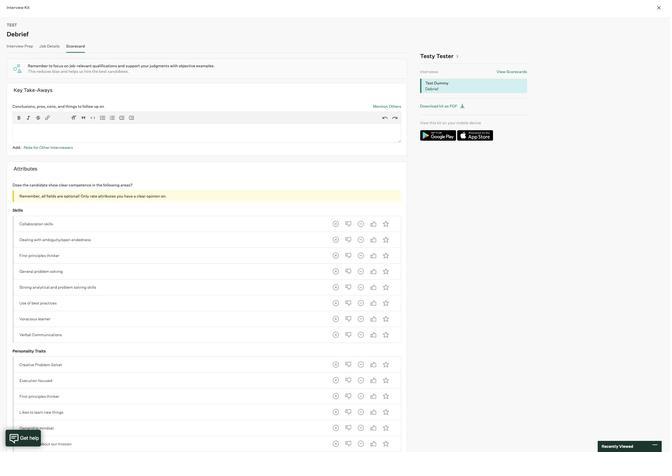 Task type: describe. For each thing, give the bounding box(es) containing it.
and down focus
[[61, 69, 68, 74]]

focused
[[38, 379, 52, 383]]

strong yes image for fifth tab list from the bottom of the page
[[380, 375, 392, 387]]

strong yes button for tenth tab list from the bottom of the page
[[380, 282, 392, 293]]

7 definitely not button from the top
[[330, 314, 342, 325]]

add: note for other interviewers
[[13, 145, 73, 150]]

first for execution focused
[[19, 394, 28, 399]]

mixed image for voracious learner
[[355, 314, 367, 325]]

strong yes image for 11th tab list from the bottom
[[380, 266, 392, 277]]

collaboration
[[19, 222, 43, 226]]

ownership
[[19, 426, 39, 431]]

strong
[[19, 285, 32, 290]]

kit
[[24, 5, 30, 10]]

dummy
[[434, 81, 449, 85]]

voracious
[[19, 317, 37, 322]]

9 tab list from the top
[[330, 360, 392, 371]]

4 definitely not button from the top
[[330, 266, 342, 277]]

execution focused
[[19, 379, 52, 383]]

the right does
[[23, 183, 29, 187]]

a
[[134, 194, 136, 199]]

6 yes image from the top
[[368, 375, 379, 387]]

fields
[[47, 194, 56, 199]]

strong yes button for 12th tab list from the bottom of the page
[[380, 250, 392, 261]]

mindset
[[39, 426, 54, 431]]

candidate
[[29, 183, 48, 187]]

no image for no button related to 3rd definitely not button from the bottom
[[343, 407, 354, 418]]

yes image for best
[[368, 298, 379, 309]]

11 definitely not button from the top
[[330, 391, 342, 402]]

likes
[[19, 410, 29, 415]]

general problem solving
[[19, 269, 63, 274]]

strong yes image for 12th tab list from the bottom of the page
[[380, 250, 392, 261]]

strong yes image for 4th tab list from the bottom
[[380, 391, 392, 402]]

optional!
[[64, 194, 80, 199]]

interview for interview kit
[[7, 5, 24, 10]]

the right in
[[96, 183, 102, 187]]

general
[[19, 269, 33, 274]]

and right cons,
[[58, 104, 65, 109]]

interview prep
[[7, 44, 33, 48]]

3 definitely not button from the top
[[330, 250, 342, 261]]

1 definitely not button from the top
[[330, 219, 342, 230]]

recently viewed
[[602, 445, 634, 449]]

remember,
[[19, 194, 41, 199]]

1 vertical spatial kit
[[437, 120, 442, 125]]

14 definitely not button from the top
[[330, 439, 342, 450]]

no button for 10th definitely not button from the bottom of the page
[[343, 282, 354, 293]]

yes button for second definitely not button from the bottom
[[368, 423, 379, 434]]

are
[[57, 194, 63, 199]]

no image for creative problem solver
[[343, 360, 354, 371]]

yes image for solver
[[368, 360, 379, 371]]

2 definitely not button from the top
[[330, 234, 342, 246]]

no image for dealing with ambiguity/open endedness
[[343, 234, 354, 246]]

yes button for 10th definitely not button from the bottom of the page
[[368, 282, 379, 293]]

strong yes image for ownership mindset
[[380, 423, 392, 434]]

collaboration skills
[[19, 222, 53, 226]]

ambiguity/open
[[42, 238, 71, 242]]

debrief inside test dummy debrief
[[426, 86, 439, 91]]

objective
[[179, 63, 195, 68]]

ownership mindset
[[19, 426, 54, 431]]

pdf
[[450, 104, 458, 108]]

11 tab list from the top
[[330, 391, 392, 402]]

attributes
[[14, 166, 37, 172]]

use of best practices
[[19, 301, 57, 306]]

no button for sixth definitely not button
[[343, 298, 354, 309]]

definitely not image for best
[[330, 298, 342, 309]]

interview for interview prep
[[7, 44, 24, 48]]

areas?
[[120, 183, 133, 187]]

yes button for 11th definitely not button from the bottom of the page
[[368, 266, 379, 277]]

job-
[[70, 63, 77, 68]]

details
[[47, 44, 60, 48]]

yes button for 7th definitely not button from the bottom of the page
[[368, 330, 379, 341]]

show
[[48, 183, 58, 187]]

practices
[[40, 301, 57, 306]]

1 vertical spatial clear
[[137, 194, 146, 199]]

dealing with ambiguity/open endedness
[[19, 238, 91, 242]]

no button for 11th definitely not button from the bottom of the page
[[343, 266, 354, 277]]

mixed button for no button for 6th definitely not button from the bottom
[[355, 360, 367, 371]]

definitely not image for likes to learn new things
[[330, 407, 342, 418]]

1 vertical spatial your
[[448, 120, 456, 125]]

thinker for solving
[[47, 253, 59, 258]]

testy tester link
[[420, 52, 459, 59]]

1 vertical spatial to
[[78, 104, 82, 109]]

no button for 3rd definitely not button from the top of the page
[[343, 250, 354, 261]]

no button for second definitely not button from the bottom
[[343, 423, 354, 434]]

on for view
[[443, 120, 447, 125]]

14 tab list from the top
[[330, 439, 392, 450]]

your inside remember to focus on job-relevant qualifications and support your judgments with objective examples. this reduces bias and helps us hire the best candidates.
[[141, 63, 149, 68]]

mixed image for first principles thinker
[[355, 391, 367, 402]]

view this kit on your mobile device
[[420, 120, 481, 125]]

mixed image for verbal communications
[[355, 330, 367, 341]]

does
[[13, 183, 22, 187]]

focus
[[53, 63, 63, 68]]

on.
[[161, 194, 167, 199]]

8 tab list from the top
[[330, 330, 392, 341]]

mixed button for no button related to 3rd definitely not button from the bottom
[[355, 407, 367, 418]]

no image for passionate about our mission
[[343, 439, 354, 450]]

follow
[[82, 104, 93, 109]]

mission
[[58, 442, 72, 447]]

in
[[92, 183, 96, 187]]

traits
[[35, 349, 46, 354]]

strong yes button for 12th tab list from the top of the page
[[380, 407, 392, 418]]

principles for focused
[[28, 394, 46, 399]]

things for new
[[52, 410, 63, 415]]

1 tab list from the top
[[330, 219, 392, 230]]

us
[[79, 69, 83, 74]]

note for other interviewers link
[[24, 145, 73, 150]]

interview kit
[[7, 5, 30, 10]]

testy
[[420, 52, 435, 59]]

pros,
[[37, 104, 46, 109]]

definitely not image for first principles thinker
[[330, 391, 342, 402]]

strong yes button for fifth tab list from the bottom of the page
[[380, 375, 392, 387]]

mixed image for solving
[[355, 266, 367, 277]]

learn
[[34, 410, 43, 415]]

and right "analytical"
[[50, 285, 57, 290]]

job details link
[[39, 44, 60, 52]]

strong yes button for 8th tab list from the top
[[380, 330, 392, 341]]

judgments
[[150, 63, 169, 68]]

0 horizontal spatial best
[[32, 301, 39, 306]]

yes button for 6th definitely not button from the bottom
[[368, 360, 379, 371]]

voracious learner
[[19, 317, 51, 322]]

personality
[[13, 349, 34, 354]]

yes image for yes button related to first definitely not button from the top of the page
[[368, 219, 379, 230]]

take-
[[24, 87, 37, 93]]

qualifications
[[93, 63, 117, 68]]

creative problem solver
[[19, 363, 62, 367]]

10 tab list from the top
[[330, 375, 392, 387]]

yes image for 7th definitely not button from the bottom of the page yes button
[[368, 330, 379, 341]]

no button for 6th definitely not button from the bottom
[[343, 360, 354, 371]]

3 tab list from the top
[[330, 250, 392, 261]]

strong yes image for seventh tab list from the top of the page
[[380, 314, 392, 325]]

10 definitely not button from the top
[[330, 375, 342, 387]]

no button for first definitely not button from the top of the page
[[343, 219, 354, 230]]

interviews
[[420, 69, 439, 74]]

verbal communications
[[19, 333, 62, 337]]

use
[[19, 301, 26, 306]]

mixed image for solver
[[355, 360, 367, 371]]

no button for 7th definitely not button from the bottom of the page
[[343, 330, 354, 341]]

analytical
[[33, 285, 49, 290]]

1 mixed image from the top
[[355, 219, 367, 230]]

1 vertical spatial problem
[[58, 285, 73, 290]]

definitely not image for solver
[[330, 360, 342, 371]]

6 definitely not button from the top
[[330, 298, 342, 309]]

strong yes button for ninth tab list from the bottom of the page
[[380, 298, 392, 309]]

5 definitely not image from the top
[[330, 330, 342, 341]]

others
[[389, 104, 401, 109]]

yes image for solving
[[368, 266, 379, 277]]

scorecard
[[66, 44, 85, 48]]

1 vertical spatial solving
[[74, 285, 87, 290]]

view for view this kit on your mobile device
[[420, 120, 429, 125]]

1 horizontal spatial skills
[[87, 285, 96, 290]]

13 definitely not button from the top
[[330, 423, 342, 434]]

yes image for our
[[368, 439, 379, 450]]

mention others
[[373, 104, 401, 109]]

about
[[40, 442, 50, 447]]

1 vertical spatial with
[[34, 238, 41, 242]]

helps
[[68, 69, 78, 74]]

this
[[430, 120, 436, 125]]

competence
[[69, 183, 91, 187]]

to for things
[[30, 410, 33, 415]]

support
[[126, 63, 140, 68]]

4 tab list from the top
[[330, 266, 392, 277]]

6 tab list from the top
[[330, 298, 392, 309]]

candidates.
[[108, 69, 129, 74]]

of
[[27, 301, 31, 306]]

2 tab list from the top
[[330, 234, 392, 246]]

no image for 10th definitely not button from the bottom of the page no button
[[343, 282, 354, 293]]

5 definitely not button from the top
[[330, 282, 342, 293]]

mixed button for 10th definitely not button from the bottom of the page no button
[[355, 282, 367, 293]]

yes image for 3rd definitely not button from the top of the page's yes button
[[368, 250, 379, 261]]

remember, all fields are optional! only rate attributes you have a clear opinion on.
[[19, 194, 167, 199]]

job
[[39, 44, 46, 48]]

prep
[[24, 44, 33, 48]]

7 definitely not image from the top
[[330, 375, 342, 387]]

learner
[[38, 317, 51, 322]]

8 mixed image from the top
[[355, 423, 367, 434]]

mixed button for first definitely not button from the bottom of the page no button
[[355, 439, 367, 450]]

interviewers
[[50, 145, 73, 150]]

5 tab list from the top
[[330, 282, 392, 293]]

view for view scorecards
[[497, 69, 506, 74]]

passionate
[[19, 442, 39, 447]]



Task type: vqa. For each thing, say whether or not it's contained in the screenshot.
test dumtwo
no



Task type: locate. For each thing, give the bounding box(es) containing it.
yes image for yes button corresponding to 10th definitely not button from the bottom of the page
[[368, 282, 379, 293]]

up
[[94, 104, 99, 109]]

4 no image from the top
[[343, 314, 354, 325]]

6 definitely not image from the top
[[330, 360, 342, 371]]

14 no button from the top
[[343, 439, 354, 450]]

mixed button for no button related to sixth definitely not button
[[355, 298, 367, 309]]

7 no image from the top
[[343, 423, 354, 434]]

6 mixed image from the top
[[355, 360, 367, 371]]

8 strong yes button from the top
[[380, 330, 392, 341]]

0 vertical spatial view
[[497, 69, 506, 74]]

3 mixed image from the top
[[355, 330, 367, 341]]

1 no image from the top
[[343, 219, 354, 230]]

best
[[99, 69, 107, 74], [32, 301, 39, 306]]

yes button for first definitely not button from the bottom of the page
[[368, 439, 379, 450]]

viewed
[[620, 445, 634, 449]]

2 mixed button from the top
[[355, 234, 367, 246]]

download kit as pdf
[[420, 104, 458, 108]]

mixed button for no button corresponding to 13th definitely not button from the bottom of the page
[[355, 234, 367, 246]]

conclusions,
[[13, 104, 36, 109]]

to for job-
[[49, 63, 53, 68]]

4 no image from the top
[[343, 330, 354, 341]]

12 no button from the top
[[343, 407, 354, 418]]

4 strong yes image from the top
[[380, 330, 392, 341]]

hire
[[84, 69, 91, 74]]

definitely not image
[[330, 219, 342, 230], [330, 282, 342, 293], [330, 314, 342, 325], [330, 391, 342, 402], [330, 407, 342, 418], [330, 423, 342, 434], [330, 439, 342, 450]]

things for and
[[66, 104, 77, 109]]

the
[[92, 69, 98, 74], [23, 183, 29, 187], [96, 183, 102, 187]]

remember to focus on job-relevant qualifications and support your judgments with objective examples. this reduces bias and helps us hire the best candidates.
[[28, 63, 215, 74]]

0 vertical spatial your
[[141, 63, 149, 68]]

and up candidates.
[[118, 63, 125, 68]]

2 strong yes image from the top
[[380, 234, 392, 246]]

to left follow
[[78, 104, 82, 109]]

0 horizontal spatial your
[[141, 63, 149, 68]]

9 definitely not button from the top
[[330, 360, 342, 371]]

mixed button for 11th definitely not button from the bottom of the page's no button
[[355, 266, 367, 277]]

thinker up new
[[47, 394, 59, 399]]

the right 'hire'
[[92, 69, 98, 74]]

mixed button for no button for 7th definitely not button from the bottom of the page
[[355, 330, 367, 341]]

rate
[[90, 194, 97, 199]]

first principles thinker for focused
[[19, 394, 59, 399]]

thinker down dealing with ambiguity/open endedness
[[47, 253, 59, 258]]

and
[[118, 63, 125, 68], [61, 69, 68, 74], [58, 104, 65, 109], [50, 285, 57, 290]]

yes button for 8th definitely not button from the bottom of the page
[[368, 314, 379, 325]]

7 definitely not image from the top
[[330, 439, 342, 450]]

yes button for first definitely not button from the top of the page
[[368, 219, 379, 230]]

1 horizontal spatial with
[[170, 63, 178, 68]]

conclusions, pros, cons, and things to follow up on
[[13, 104, 104, 109]]

strong yes button for 4th tab list from the bottom
[[380, 391, 392, 402]]

best right of
[[32, 301, 39, 306]]

strong yes image
[[380, 250, 392, 261], [380, 266, 392, 277], [380, 282, 392, 293], [380, 314, 392, 325], [380, 360, 392, 371], [380, 375, 392, 387], [380, 391, 392, 402], [380, 439, 392, 450]]

on left the job-
[[64, 63, 69, 68]]

verbal
[[19, 333, 31, 337]]

passionate about our mission
[[19, 442, 72, 447]]

1 strong yes image from the top
[[380, 219, 392, 230]]

1 interview from the top
[[7, 5, 24, 10]]

strong yes button for 11th tab list from the bottom
[[380, 266, 392, 277]]

2 strong yes button from the top
[[380, 234, 392, 246]]

strong yes button for 2nd tab list from the bottom of the page
[[380, 423, 392, 434]]

to left focus
[[49, 63, 53, 68]]

with
[[170, 63, 178, 68], [34, 238, 41, 242]]

1 horizontal spatial view
[[497, 69, 506, 74]]

5 definitely not image from the top
[[330, 407, 342, 418]]

mixed image for best
[[355, 298, 367, 309]]

mixed button for no button associated with second definitely not button from the bottom
[[355, 423, 367, 434]]

0 vertical spatial first principles thinker
[[19, 253, 59, 258]]

note
[[24, 145, 33, 150]]

principles down execution focused
[[28, 394, 46, 399]]

examples.
[[196, 63, 215, 68]]

debrief down test
[[7, 30, 29, 38]]

no button for first definitely not button from the bottom of the page
[[343, 439, 354, 450]]

other
[[39, 145, 50, 150]]

5 strong yes image from the top
[[380, 360, 392, 371]]

0 vertical spatial problem
[[34, 269, 49, 274]]

skills
[[13, 208, 23, 213]]

2 interview from the top
[[7, 44, 24, 48]]

7 yes button from the top
[[368, 314, 379, 325]]

1 horizontal spatial clear
[[137, 194, 146, 199]]

all
[[41, 194, 46, 199]]

yes button for 3rd definitely not button from the bottom
[[368, 407, 379, 418]]

3 yes image from the top
[[368, 282, 379, 293]]

1 vertical spatial things
[[52, 410, 63, 415]]

first up likes
[[19, 394, 28, 399]]

strong yes image for verbal communications
[[380, 330, 392, 341]]

download kit as pdf link
[[420, 103, 467, 110]]

on inside remember to focus on job-relevant qualifications and support your judgments with objective examples. this reduces bias and helps us hire the best candidates.
[[64, 63, 69, 68]]

on for remember
[[64, 63, 69, 68]]

14 yes button from the top
[[368, 439, 379, 450]]

13 tab list from the top
[[330, 423, 392, 434]]

2 yes button from the top
[[368, 234, 379, 246]]

yes button for 11th definitely not button from the top of the page
[[368, 391, 379, 402]]

1 vertical spatial thinker
[[47, 394, 59, 399]]

likes to learn new things
[[19, 410, 63, 415]]

2 horizontal spatial to
[[78, 104, 82, 109]]

on right up
[[100, 104, 104, 109]]

4 mixed button from the top
[[355, 266, 367, 277]]

first principles thinker up learn
[[19, 394, 59, 399]]

0 vertical spatial to
[[49, 63, 53, 68]]

0 horizontal spatial clear
[[59, 183, 68, 187]]

your left mobile
[[448, 120, 456, 125]]

no button for 3rd definitely not button from the bottom
[[343, 407, 354, 418]]

1 yes image from the top
[[368, 219, 379, 230]]

strong yes image for use of best practices
[[380, 298, 392, 309]]

view scorecards
[[497, 69, 527, 74]]

clear right 'show'
[[59, 183, 68, 187]]

mixed image for execution focused
[[355, 375, 367, 387]]

kit right this
[[437, 120, 442, 125]]

6 strong yes image from the top
[[380, 375, 392, 387]]

no button for 11th definitely not button from the top of the page
[[343, 391, 354, 402]]

to inside remember to focus on job-relevant qualifications and support your judgments with objective examples. this reduces bias and helps us hire the best candidates.
[[49, 63, 53, 68]]

first principles thinker for with
[[19, 253, 59, 258]]

mixed image for ambiguity/open
[[355, 234, 367, 246]]

1 vertical spatial interview
[[7, 44, 24, 48]]

13 strong yes button from the top
[[380, 423, 392, 434]]

things right new
[[52, 410, 63, 415]]

0 vertical spatial with
[[170, 63, 178, 68]]

key take-aways
[[14, 87, 53, 93]]

3 strong yes image from the top
[[380, 298, 392, 309]]

7 strong yes button from the top
[[380, 314, 392, 325]]

1 strong yes image from the top
[[380, 250, 392, 261]]

mixed image
[[355, 282, 367, 293], [355, 314, 367, 325], [355, 330, 367, 341], [355, 375, 367, 387], [355, 391, 367, 402], [355, 439, 367, 450]]

4 mixed image from the top
[[355, 375, 367, 387]]

does the candidate show clear competence in the following areas?
[[13, 183, 133, 187]]

cons,
[[47, 104, 57, 109]]

8 yes image from the top
[[368, 423, 379, 434]]

0 horizontal spatial debrief
[[7, 30, 29, 38]]

2 mixed image from the top
[[355, 234, 367, 246]]

solver
[[51, 363, 62, 367]]

1 vertical spatial best
[[32, 301, 39, 306]]

1 vertical spatial debrief
[[426, 86, 439, 91]]

with left objective
[[170, 63, 178, 68]]

as
[[445, 104, 449, 108]]

view left this
[[420, 120, 429, 125]]

8 yes button from the top
[[368, 330, 379, 341]]

mixed button for 3rd definitely not button from the top of the page no button
[[355, 250, 367, 261]]

yes button for 10th definitely not button
[[368, 375, 379, 387]]

0 horizontal spatial things
[[52, 410, 63, 415]]

0 vertical spatial kit
[[439, 104, 444, 108]]

0 vertical spatial thinker
[[47, 253, 59, 258]]

0 horizontal spatial problem
[[34, 269, 49, 274]]

yes image for yes button for 11th definitely not button from the top of the page
[[368, 391, 379, 402]]

1 strong yes button from the top
[[380, 219, 392, 230]]

remember
[[28, 63, 48, 68]]

kit left as
[[439, 104, 444, 108]]

tester
[[436, 52, 454, 59]]

no image for first definitely not button from the top of the page's no button
[[343, 219, 354, 230]]

no button for 10th definitely not button
[[343, 375, 354, 387]]

strong yes button for first tab list from the top
[[380, 219, 392, 230]]

reduces
[[37, 69, 51, 74]]

test
[[7, 23, 17, 27]]

interview prep link
[[7, 44, 33, 52]]

11 mixed button from the top
[[355, 391, 367, 402]]

6 no image from the top
[[343, 407, 354, 418]]

view left scorecards
[[497, 69, 506, 74]]

0 horizontal spatial with
[[34, 238, 41, 242]]

yes image
[[368, 234, 379, 246], [368, 266, 379, 277], [368, 298, 379, 309], [368, 314, 379, 325], [368, 360, 379, 371], [368, 375, 379, 387], [368, 407, 379, 418], [368, 423, 379, 434], [368, 439, 379, 450]]

definitely not image for thinker
[[330, 250, 342, 261]]

aways
[[37, 87, 53, 93]]

12 definitely not button from the top
[[330, 407, 342, 418]]

6 mixed image from the top
[[355, 439, 367, 450]]

4 mixed image from the top
[[355, 266, 367, 277]]

13 mixed button from the top
[[355, 423, 367, 434]]

1 horizontal spatial best
[[99, 69, 107, 74]]

for
[[33, 145, 38, 150]]

interview left kit
[[7, 5, 24, 10]]

0 vertical spatial debrief
[[7, 30, 29, 38]]

principles for with
[[28, 253, 46, 258]]

0 horizontal spatial solving
[[50, 269, 63, 274]]

1 first principles thinker from the top
[[19, 253, 59, 258]]

8 mixed button from the top
[[355, 330, 367, 341]]

device
[[470, 120, 481, 125]]

yes image for ambiguity/open
[[368, 234, 379, 246]]

1 vertical spatial on
[[100, 104, 104, 109]]

you
[[117, 194, 123, 199]]

bias
[[52, 69, 60, 74]]

first for dealing with ambiguity/open endedness
[[19, 253, 28, 258]]

2 first principles thinker from the top
[[19, 394, 59, 399]]

3 no button from the top
[[343, 250, 354, 261]]

strong yes button for seventh tab list from the top of the page
[[380, 314, 392, 325]]

1 vertical spatial principles
[[28, 394, 46, 399]]

clear
[[59, 183, 68, 187], [137, 194, 146, 199]]

strong yes image for tenth tab list from the bottom of the page
[[380, 282, 392, 293]]

6 yes button from the top
[[368, 298, 379, 309]]

definitely not image for collaboration skills
[[330, 219, 342, 230]]

6 mixed button from the top
[[355, 298, 367, 309]]

no button for 13th definitely not button from the bottom of the page
[[343, 234, 354, 246]]

1 horizontal spatial on
[[100, 104, 104, 109]]

mention others link
[[373, 104, 401, 109]]

7 mixed image from the top
[[355, 407, 367, 418]]

your right support
[[141, 63, 149, 68]]

yes image
[[368, 219, 379, 230], [368, 250, 379, 261], [368, 282, 379, 293], [368, 330, 379, 341], [368, 391, 379, 402]]

best inside remember to focus on job-relevant qualifications and support your judgments with objective examples. this reduces bias and helps us hire the best candidates.
[[99, 69, 107, 74]]

no image for no button for 7th definitely not button from the bottom of the page
[[343, 330, 354, 341]]

best down qualifications
[[99, 69, 107, 74]]

0 vertical spatial solving
[[50, 269, 63, 274]]

mixed image for thinker
[[355, 250, 367, 261]]

mixed button for no button for 8th definitely not button from the bottom of the page
[[355, 314, 367, 325]]

6 strong yes button from the top
[[380, 298, 392, 309]]

mixed image for learn
[[355, 407, 367, 418]]

9 strong yes button from the top
[[380, 360, 392, 371]]

2 definitely not image from the top
[[330, 282, 342, 293]]

strong yes image for sixth tab list from the bottom of the page
[[380, 360, 392, 371]]

2 no image from the top
[[343, 266, 354, 277]]

3 strong yes button from the top
[[380, 250, 392, 261]]

thinker for learn
[[47, 394, 59, 399]]

with inside remember to focus on job-relevant qualifications and support your judgments with objective examples. this reduces bias and helps us hire the best candidates.
[[170, 63, 178, 68]]

1 vertical spatial first principles thinker
[[19, 394, 59, 399]]

strong yes image
[[380, 219, 392, 230], [380, 234, 392, 246], [380, 298, 392, 309], [380, 330, 392, 341], [380, 407, 392, 418], [380, 423, 392, 434]]

0 horizontal spatial on
[[64, 63, 69, 68]]

4 definitely not image from the top
[[330, 298, 342, 309]]

strong yes button for 1st tab list from the bottom of the page
[[380, 439, 392, 450]]

definitely not button
[[330, 219, 342, 230], [330, 234, 342, 246], [330, 250, 342, 261], [330, 266, 342, 277], [330, 282, 342, 293], [330, 298, 342, 309], [330, 314, 342, 325], [330, 330, 342, 341], [330, 360, 342, 371], [330, 375, 342, 387], [330, 391, 342, 402], [330, 407, 342, 418], [330, 423, 342, 434], [330, 439, 342, 450]]

5 no button from the top
[[343, 282, 354, 293]]

13 no button from the top
[[343, 423, 354, 434]]

3 mixed image from the top
[[355, 250, 367, 261]]

test dummy debrief
[[426, 81, 449, 91]]

the inside remember to focus on job-relevant qualifications and support your judgments with objective examples. this reduces bias and helps us hire the best candidates.
[[92, 69, 98, 74]]

10 no button from the top
[[343, 375, 354, 387]]

14 strong yes button from the top
[[380, 439, 392, 450]]

no image for use of best practices
[[343, 298, 354, 309]]

0 horizontal spatial view
[[420, 120, 429, 125]]

principles up general problem solving
[[28, 253, 46, 258]]

4 yes image from the top
[[368, 314, 379, 325]]

strong analytical and problem solving skills
[[19, 285, 96, 290]]

testy tester
[[420, 52, 454, 59]]

11 strong yes button from the top
[[380, 391, 392, 402]]

yes button for 3rd definitely not button from the top of the page
[[368, 250, 379, 261]]

2 principles from the top
[[28, 394, 46, 399]]

0 vertical spatial principles
[[28, 253, 46, 258]]

mixed image
[[355, 219, 367, 230], [355, 234, 367, 246], [355, 250, 367, 261], [355, 266, 367, 277], [355, 298, 367, 309], [355, 360, 367, 371], [355, 407, 367, 418], [355, 423, 367, 434]]

0 horizontal spatial to
[[30, 410, 33, 415]]

2 first from the top
[[19, 394, 28, 399]]

7 strong yes image from the top
[[380, 391, 392, 402]]

no image for 11th definitely not button from the top of the page no button
[[343, 391, 354, 402]]

interview left prep
[[7, 44, 24, 48]]

problem
[[35, 363, 50, 367]]

7 tab list from the top
[[330, 314, 392, 325]]

0 vertical spatial interview
[[7, 5, 24, 10]]

no image
[[343, 234, 354, 246], [343, 266, 354, 277], [343, 298, 354, 309], [343, 314, 354, 325], [343, 360, 354, 371], [343, 375, 354, 387], [343, 423, 354, 434], [343, 439, 354, 450]]

on right this
[[443, 120, 447, 125]]

recently
[[602, 445, 619, 449]]

8 no image from the top
[[343, 439, 354, 450]]

endedness
[[71, 238, 91, 242]]

mobile
[[457, 120, 469, 125]]

opinion
[[147, 194, 160, 199]]

first down dealing
[[19, 253, 28, 258]]

with right dealing
[[34, 238, 41, 242]]

strong yes image for dealing with ambiguity/open endedness
[[380, 234, 392, 246]]

1 horizontal spatial problem
[[58, 285, 73, 290]]

kit
[[439, 104, 444, 108], [437, 120, 442, 125]]

no image for voracious learner
[[343, 314, 354, 325]]

4 strong yes button from the top
[[380, 266, 392, 277]]

13 yes button from the top
[[368, 423, 379, 434]]

4 yes button from the top
[[368, 266, 379, 277]]

download
[[420, 104, 439, 108]]

1 vertical spatial view
[[420, 120, 429, 125]]

5 no image from the top
[[343, 360, 354, 371]]

skills
[[44, 222, 53, 226], [87, 285, 96, 290]]

5 yes image from the top
[[368, 360, 379, 371]]

1 horizontal spatial debrief
[[426, 86, 439, 91]]

1 horizontal spatial things
[[66, 104, 77, 109]]

thinker
[[47, 253, 59, 258], [47, 394, 59, 399]]

scorecards
[[507, 69, 527, 74]]

first principles thinker up general problem solving
[[19, 253, 59, 258]]

1 vertical spatial first
[[19, 394, 28, 399]]

10 mixed button from the top
[[355, 375, 367, 387]]

to left learn
[[30, 410, 33, 415]]

yes image for learn
[[368, 407, 379, 418]]

1 first from the top
[[19, 253, 28, 258]]

2 mixed image from the top
[[355, 314, 367, 325]]

2 horizontal spatial on
[[443, 120, 447, 125]]

1 mixed button from the top
[[355, 219, 367, 230]]

mixed image for strong analytical and problem solving skills
[[355, 282, 367, 293]]

definitely not image
[[330, 234, 342, 246], [330, 250, 342, 261], [330, 266, 342, 277], [330, 298, 342, 309], [330, 330, 342, 341], [330, 360, 342, 371], [330, 375, 342, 387]]

strong yes image for collaboration skills
[[380, 219, 392, 230]]

tab list
[[330, 219, 392, 230], [330, 234, 392, 246], [330, 250, 392, 261], [330, 266, 392, 277], [330, 282, 392, 293], [330, 298, 392, 309], [330, 314, 392, 325], [330, 330, 392, 341], [330, 360, 392, 371], [330, 375, 392, 387], [330, 391, 392, 402], [330, 407, 392, 418], [330, 423, 392, 434], [330, 439, 392, 450]]

your
[[141, 63, 149, 68], [448, 120, 456, 125]]

2 no image from the top
[[343, 250, 354, 261]]

5 strong yes image from the top
[[380, 407, 392, 418]]

14 mixed button from the top
[[355, 439, 367, 450]]

4 no button from the top
[[343, 266, 354, 277]]

0 vertical spatial first
[[19, 253, 28, 258]]

definitely not image for voracious learner
[[330, 314, 342, 325]]

1 horizontal spatial to
[[49, 63, 53, 68]]

0 vertical spatial skills
[[44, 222, 53, 226]]

test
[[426, 81, 434, 85]]

yes button for sixth definitely not button
[[368, 298, 379, 309]]

strong yes image for likes to learn new things
[[380, 407, 392, 418]]

0 horizontal spatial skills
[[44, 222, 53, 226]]

3 no image from the top
[[343, 298, 354, 309]]

clear right a
[[137, 194, 146, 199]]

1 horizontal spatial your
[[448, 120, 456, 125]]

1 horizontal spatial solving
[[74, 285, 87, 290]]

mixed button for 11th definitely not button from the top of the page no button
[[355, 391, 367, 402]]

strong yes button for 2nd tab list from the top
[[380, 234, 392, 246]]

no image for execution focused
[[343, 375, 354, 387]]

mixed button for first definitely not button from the top of the page's no button
[[355, 219, 367, 230]]

execution
[[19, 379, 37, 383]]

definitely not image for ownership mindset
[[330, 423, 342, 434]]

no image for general problem solving
[[343, 266, 354, 277]]

12 tab list from the top
[[330, 407, 392, 418]]

close image
[[656, 4, 663, 11]]

first
[[19, 253, 28, 258], [19, 394, 28, 399]]

None text field
[[13, 123, 401, 143]]

first principles thinker
[[19, 253, 59, 258], [19, 394, 59, 399]]

mention
[[373, 104, 388, 109]]

creative
[[19, 363, 34, 367]]

have
[[124, 194, 133, 199]]

0 vertical spatial clear
[[59, 183, 68, 187]]

11 yes button from the top
[[368, 391, 379, 402]]

0 vertical spatial on
[[64, 63, 69, 68]]

problem right "analytical"
[[58, 285, 73, 290]]

strong yes button for sixth tab list from the bottom of the page
[[380, 360, 392, 371]]

problem right general
[[34, 269, 49, 274]]

no image
[[343, 219, 354, 230], [343, 250, 354, 261], [343, 282, 354, 293], [343, 330, 354, 341], [343, 391, 354, 402], [343, 407, 354, 418]]

8 definitely not button from the top
[[330, 330, 342, 341]]

things left follow
[[66, 104, 77, 109]]

2 vertical spatial to
[[30, 410, 33, 415]]

mixed image for passionate about our mission
[[355, 439, 367, 450]]

no image for ownership mindset
[[343, 423, 354, 434]]

job details
[[39, 44, 60, 48]]

debrief down test in the right of the page
[[426, 86, 439, 91]]

7 no button from the top
[[343, 314, 354, 325]]

2 vertical spatial on
[[443, 120, 447, 125]]

0 vertical spatial things
[[66, 104, 77, 109]]

5 mixed button from the top
[[355, 282, 367, 293]]

1 vertical spatial skills
[[87, 285, 96, 290]]

definitely not image for passionate about our mission
[[330, 439, 342, 450]]

0 vertical spatial best
[[99, 69, 107, 74]]



